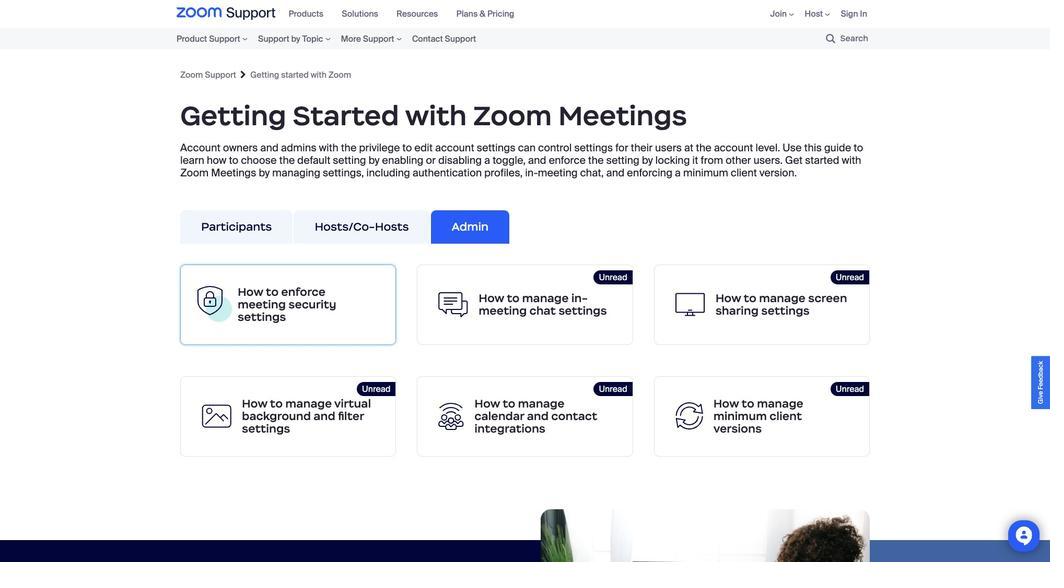 Task type: locate. For each thing, give the bounding box(es) containing it.
menu bar up search image on the top right
[[755, 0, 874, 28]]

support down zoom support image
[[209, 33, 240, 44]]

integrations
[[475, 422, 546, 436]]

a
[[484, 154, 490, 167], [675, 166, 681, 180]]

how
[[238, 285, 263, 299], [479, 291, 504, 306], [716, 291, 741, 306], [242, 397, 268, 411], [475, 397, 500, 411], [714, 397, 739, 411]]

settings,
[[323, 166, 364, 180]]

1 vertical spatial getting
[[180, 99, 286, 133]]

0 horizontal spatial started
[[281, 69, 309, 80]]

support down plans
[[445, 33, 476, 44]]

support right more
[[363, 33, 394, 44]]

account
[[180, 141, 220, 155]]

getting
[[250, 69, 279, 80], [180, 99, 286, 133]]

minimum inside account owners and admins with the privilege to edit account settings can control settings for their users at the account level. use this guide to learn how to choose the default setting by enabling or disabling a toggle, and enforce the setting by locking it from other users. get started with zoom meetings by managing settings, including authentication profiles, in-meeting chat, and enforcing a minimum client version.
[[683, 166, 728, 180]]

meeting
[[538, 166, 578, 180], [238, 298, 286, 312], [479, 304, 527, 318]]

meeting down control
[[538, 166, 578, 180]]

sharing
[[716, 304, 759, 318]]

products
[[289, 9, 324, 20]]

filter
[[338, 410, 364, 424]]

1 vertical spatial minimum
[[714, 410, 767, 424]]

settings inside how to manage in- meeting chat settings
[[559, 304, 607, 318]]

by left topic
[[291, 33, 300, 44]]

started right get
[[805, 154, 839, 167]]

authentication
[[413, 166, 482, 180]]

with up edit
[[405, 99, 467, 133]]

menu bar down solutions
[[177, 28, 513, 49]]

client inside account owners and admins with the privilege to edit account settings can control settings for their users at the account level. use this guide to learn how to choose the default setting by enabling or disabling a toggle, and enforce the setting by locking it from other users. get started with zoom meetings by managing settings, including authentication profiles, in-meeting chat, and enforcing a minimum client version.
[[731, 166, 757, 180]]

started inside account owners and admins with the privilege to edit account settings can control settings for their users at the account level. use this guide to learn how to choose the default setting by enabling or disabling a toggle, and enforce the setting by locking it from other users. get started with zoom meetings by managing settings, including authentication profiles, in-meeting chat, and enforcing a minimum client version.
[[805, 154, 839, 167]]

enforce
[[549, 154, 586, 167], [281, 285, 326, 299]]

menu bar containing products
[[283, 0, 527, 28]]

a left toggle,
[[484, 154, 490, 167]]

manage inside how to manage screen sharing settings
[[759, 291, 806, 306]]

0 horizontal spatial a
[[484, 154, 490, 167]]

by left "enabling"
[[369, 154, 380, 167]]

settings inside how to manage virtual background and filter settings
[[242, 422, 290, 436]]

zoom down more
[[328, 69, 351, 80]]

how to manage screen sharing settings
[[716, 291, 847, 318]]

2 horizontal spatial meeting
[[538, 166, 578, 180]]

to for how to manage screen sharing settings
[[744, 291, 756, 306]]

including
[[366, 166, 410, 180]]

2 setting from the left
[[606, 154, 639, 167]]

with down topic
[[311, 69, 327, 80]]

meetings up for
[[558, 99, 687, 133]]

and
[[260, 141, 279, 155], [528, 154, 546, 167], [606, 166, 625, 180], [314, 410, 335, 424], [527, 410, 549, 424]]

zoom support image
[[177, 7, 276, 21]]

0 vertical spatial getting
[[250, 69, 279, 80]]

and left "contact" at the bottom right of the page
[[527, 410, 549, 424]]

0 horizontal spatial meetings
[[211, 166, 256, 180]]

to inside how to enforce meeting security settings
[[266, 285, 279, 299]]

getting for getting started with zoom meetings
[[180, 99, 286, 133]]

this
[[804, 141, 822, 155]]

how for how to manage virtual background and filter settings
[[242, 397, 268, 411]]

how inside how to manage calendar and contact integrations
[[475, 397, 500, 411]]

manage inside how to manage calendar and contact integrations
[[518, 397, 565, 411]]

account up authentication at the left top of page
[[435, 141, 474, 155]]

product support link
[[177, 32, 253, 46]]

the
[[341, 141, 357, 155], [696, 141, 712, 155], [279, 154, 295, 167], [588, 154, 604, 167]]

in- right "chat" on the bottom
[[571, 291, 588, 306]]

meeting inside account owners and admins with the privilege to edit account settings can control settings for their users at the account level. use this guide to learn how to choose the default setting by enabling or disabling a toggle, and enforce the setting by locking it from other users. get started with zoom meetings by managing settings, including authentication profiles, in-meeting chat, and enforcing a minimum client version.
[[538, 166, 578, 180]]

in- down can
[[525, 166, 538, 180]]

how to manage calendar and contact integrations
[[475, 397, 597, 436]]

menu bar
[[283, 0, 527, 28], [755, 0, 874, 28], [177, 28, 513, 49]]

meetings inside account owners and admins with the privilege to edit account settings can control settings for their users at the account level. use this guide to learn how to choose the default setting by enabling or disabling a toggle, and enforce the setting by locking it from other users. get started with zoom meetings by managing settings, including authentication profiles, in-meeting chat, and enforcing a minimum client version.
[[211, 166, 256, 180]]

getting right chevron right icon
[[250, 69, 279, 80]]

how inside how to manage in- meeting chat settings
[[479, 291, 504, 306]]

to inside how to manage calendar and contact integrations
[[503, 397, 515, 411]]

the right at
[[696, 141, 712, 155]]

support left chevron right icon
[[205, 69, 236, 80]]

how inside how to enforce meeting security settings
[[238, 285, 263, 299]]

resources
[[397, 9, 438, 20]]

1 horizontal spatial started
[[805, 154, 839, 167]]

how inside how to manage screen sharing settings
[[716, 291, 741, 306]]

product
[[177, 33, 207, 44]]

setting
[[333, 154, 366, 167], [606, 154, 639, 167]]

getting up the owners
[[180, 99, 286, 133]]

or
[[426, 154, 436, 167]]

manage for background
[[285, 397, 332, 411]]

host link
[[805, 9, 830, 20]]

started
[[281, 69, 309, 80], [805, 154, 839, 167]]

1 vertical spatial client
[[770, 410, 802, 424]]

0 horizontal spatial client
[[731, 166, 757, 180]]

to inside how to manage screen sharing settings
[[744, 291, 756, 306]]

0 horizontal spatial in-
[[525, 166, 538, 180]]

setting right the default
[[333, 154, 366, 167]]

0 vertical spatial client
[[731, 166, 757, 180]]

0 horizontal spatial setting
[[333, 154, 366, 167]]

join link
[[770, 9, 794, 20]]

topic
[[302, 33, 323, 44]]

owners
[[223, 141, 258, 155]]

zoom inside account owners and admins with the privilege to edit account settings can control settings for their users at the account level. use this guide to learn how to choose the default setting by enabling or disabling a toggle, and enforce the setting by locking it from other users. get started with zoom meetings by managing settings, including authentication profiles, in-meeting chat, and enforcing a minimum client version.
[[180, 166, 209, 180]]

menu bar containing product support
[[177, 28, 513, 49]]

0 vertical spatial enforce
[[549, 154, 586, 167]]

to for how to manage in- meeting chat settings
[[507, 291, 520, 306]]

1 vertical spatial in-
[[571, 291, 588, 306]]

search
[[840, 33, 868, 43]]

and inside how to manage virtual background and filter settings
[[314, 410, 335, 424]]

how for how to enforce meeting security settings
[[238, 285, 263, 299]]

zoom support
[[180, 69, 236, 80]]

meeting left "chat" on the bottom
[[479, 304, 527, 318]]

client inside how to manage minimum client versions
[[770, 410, 802, 424]]

support inside "link"
[[258, 33, 289, 44]]

and left filter
[[314, 410, 335, 424]]

from
[[701, 154, 723, 167]]

support
[[209, 33, 240, 44], [258, 33, 289, 44], [363, 33, 394, 44], [445, 33, 476, 44], [205, 69, 236, 80]]

contact
[[551, 410, 597, 424]]

account left the level.
[[714, 141, 753, 155]]

pricing
[[487, 9, 514, 20]]

meeting left security
[[238, 298, 286, 312]]

client right versions
[[770, 410, 802, 424]]

version.
[[760, 166, 797, 180]]

1 vertical spatial started
[[805, 154, 839, 167]]

started down support by topic "link" at the left of page
[[281, 69, 309, 80]]

contact support link
[[407, 32, 481, 46]]

plans & pricing
[[456, 9, 514, 20]]

manage inside how to manage in- meeting chat settings
[[522, 291, 569, 306]]

how inside how to manage minimum client versions
[[714, 397, 739, 411]]

1 horizontal spatial in-
[[571, 291, 588, 306]]

1 horizontal spatial enforce
[[549, 154, 586, 167]]

0 horizontal spatial enforce
[[281, 285, 326, 299]]

disabling
[[438, 154, 482, 167]]

manage inside how to manage minimum client versions
[[757, 397, 804, 411]]

search button
[[811, 28, 874, 49]]

minimum
[[683, 166, 728, 180], [714, 410, 767, 424]]

by
[[291, 33, 300, 44], [369, 154, 380, 167], [642, 154, 653, 167], [259, 166, 270, 180]]

setting right chat,
[[606, 154, 639, 167]]

by left users
[[642, 154, 653, 167]]

how inside how to manage virtual background and filter settings
[[242, 397, 268, 411]]

zoom support link
[[180, 69, 236, 80]]

toggle,
[[493, 154, 526, 167]]

more support link
[[336, 32, 407, 46]]

a left it
[[675, 166, 681, 180]]

0 vertical spatial minimum
[[683, 166, 728, 180]]

support for product support
[[209, 33, 240, 44]]

to inside how to manage virtual background and filter settings
[[270, 397, 283, 411]]

with
[[311, 69, 327, 80], [405, 99, 467, 133], [319, 141, 339, 155], [842, 154, 861, 167]]

and right the owners
[[260, 141, 279, 155]]

account
[[435, 141, 474, 155], [714, 141, 753, 155]]

support left topic
[[258, 33, 289, 44]]

support inside the getting started with zoom meetings main content
[[205, 69, 236, 80]]

getting started with zoom link
[[250, 69, 351, 80]]

enforce inside account owners and admins with the privilege to edit account settings can control settings for their users at the account level. use this guide to learn how to choose the default setting by enabling or disabling a toggle, and enforce the setting by locking it from other users. get started with zoom meetings by managing settings, including authentication profiles, in-meeting chat, and enforcing a minimum client version.
[[549, 154, 586, 167]]

manage for client
[[757, 397, 804, 411]]

join
[[770, 9, 787, 20]]

the up settings,
[[341, 141, 357, 155]]

menu bar up 'contact'
[[283, 0, 527, 28]]

1 vertical spatial enforce
[[281, 285, 326, 299]]

meeting inside how to enforce meeting security settings
[[238, 298, 286, 312]]

sign
[[841, 9, 858, 20]]

1 horizontal spatial client
[[770, 410, 802, 424]]

manage inside how to manage virtual background and filter settings
[[285, 397, 332, 411]]

1 account from the left
[[435, 141, 474, 155]]

client right from
[[731, 166, 757, 180]]

manage
[[522, 291, 569, 306], [759, 291, 806, 306], [285, 397, 332, 411], [518, 397, 565, 411], [757, 397, 804, 411]]

1 horizontal spatial setting
[[606, 154, 639, 167]]

for
[[615, 141, 628, 155]]

support for zoom support
[[205, 69, 236, 80]]

1 horizontal spatial account
[[714, 141, 753, 155]]

to inside how to manage minimum client versions
[[742, 397, 754, 411]]

resources link
[[397, 9, 446, 20]]

how to manage minimum client versions
[[714, 397, 804, 436]]

level.
[[756, 141, 780, 155]]

their
[[631, 141, 653, 155]]

to
[[402, 141, 412, 155], [854, 141, 863, 155], [229, 154, 238, 167], [266, 285, 279, 299], [507, 291, 520, 306], [744, 291, 756, 306], [270, 397, 283, 411], [503, 397, 515, 411], [742, 397, 754, 411]]

1 vertical spatial meetings
[[211, 166, 256, 180]]

support for more support
[[363, 33, 394, 44]]

meetings down the owners
[[211, 166, 256, 180]]

chat
[[530, 304, 556, 318]]

getting for getting started with zoom
[[250, 69, 279, 80]]

1 horizontal spatial meetings
[[558, 99, 687, 133]]

0 horizontal spatial meeting
[[238, 298, 286, 312]]

in-
[[525, 166, 538, 180], [571, 291, 588, 306]]

zoom down account
[[180, 166, 209, 180]]

the left the default
[[279, 154, 295, 167]]

get
[[785, 154, 803, 167]]

0 horizontal spatial account
[[435, 141, 474, 155]]

0 vertical spatial in-
[[525, 166, 538, 180]]

how to manage in- meeting chat settings
[[479, 291, 607, 318]]

1 horizontal spatial a
[[675, 166, 681, 180]]

manage for sharing
[[759, 291, 806, 306]]

manage for and
[[518, 397, 565, 411]]

admins
[[281, 141, 317, 155]]

1 horizontal spatial meeting
[[479, 304, 527, 318]]

to inside how to manage in- meeting chat settings
[[507, 291, 520, 306]]



Task type: vqa. For each thing, say whether or not it's contained in the screenshot.
"calendar"
yes



Task type: describe. For each thing, give the bounding box(es) containing it.
in
[[860, 9, 867, 20]]

contact
[[412, 33, 443, 44]]

0 vertical spatial meetings
[[558, 99, 687, 133]]

other
[[726, 154, 751, 167]]

security
[[289, 298, 336, 312]]

getting started with zoom meetings main content
[[0, 49, 1050, 563]]

privilege
[[359, 141, 400, 155]]

account owners and admins with the privilege to edit account settings can control settings for their users at the account level. use this guide to learn how to choose the default setting by enabling or disabling a toggle, and enforce the setting by locking it from other users. get started with zoom meetings by managing settings, including authentication profiles, in-meeting chat, and enforcing a minimum client version.
[[180, 141, 863, 180]]

support by topic
[[258, 33, 323, 44]]

menu bar containing join
[[755, 0, 874, 28]]

sign in link
[[841, 9, 867, 20]]

chevron right image
[[240, 71, 246, 79]]

background
[[242, 410, 311, 424]]

how for how to manage minimum client versions
[[714, 397, 739, 411]]

virtual
[[334, 397, 371, 411]]

control
[[538, 141, 572, 155]]

more
[[341, 33, 361, 44]]

locking
[[655, 154, 690, 167]]

by left managing
[[259, 166, 270, 180]]

at
[[684, 141, 694, 155]]

edit
[[414, 141, 433, 155]]

use
[[783, 141, 802, 155]]

users.
[[754, 154, 783, 167]]

guide
[[824, 141, 851, 155]]

with up settings,
[[319, 141, 339, 155]]

it
[[692, 154, 698, 167]]

host
[[805, 9, 823, 20]]

hosts/co-
[[315, 220, 375, 234]]

plans
[[456, 9, 478, 20]]

started
[[293, 99, 399, 133]]

0 vertical spatial started
[[281, 69, 309, 80]]

how for how to manage calendar and contact integrations
[[475, 397, 500, 411]]

participants button
[[180, 210, 293, 244]]

more support
[[341, 33, 394, 44]]

managing
[[272, 166, 320, 180]]

enforcing
[[627, 166, 673, 180]]

2 account from the left
[[714, 141, 753, 155]]

users
[[655, 141, 682, 155]]

getting started with zoom
[[250, 69, 351, 80]]

in- inside account owners and admins with the privilege to edit account settings can control settings for their users at the account level. use this guide to learn how to choose the default setting by enabling or disabling a toggle, and enforce the setting by locking it from other users. get started with zoom meetings by managing settings, including authentication profiles, in-meeting chat, and enforcing a minimum client version.
[[525, 166, 538, 180]]

getting started with zoom meetings
[[180, 99, 687, 133]]

by inside "link"
[[291, 33, 300, 44]]

the left for
[[588, 154, 604, 167]]

with right the this
[[842, 154, 861, 167]]

and inside how to manage calendar and contact integrations
[[527, 410, 549, 424]]

contact support
[[412, 33, 476, 44]]

support for contact support
[[445, 33, 476, 44]]

how
[[207, 154, 226, 167]]

to for how to manage virtual background and filter settings
[[270, 397, 283, 411]]

search image
[[826, 34, 835, 43]]

hosts/co-hosts
[[315, 220, 409, 234]]

sign in
[[841, 9, 867, 20]]

&
[[480, 9, 486, 20]]

calendar
[[475, 410, 524, 424]]

learn
[[180, 154, 204, 167]]

settings inside how to enforce meeting security settings
[[238, 310, 286, 324]]

how to manage virtual background and filter settings
[[242, 397, 371, 436]]

hosts
[[375, 220, 409, 234]]

admin button
[[431, 210, 509, 244]]

solutions
[[342, 9, 378, 20]]

how for how to manage screen sharing settings
[[716, 291, 741, 306]]

zoom down product
[[180, 69, 203, 80]]

meeting inside how to manage in- meeting chat settings
[[479, 304, 527, 318]]

support by topic link
[[253, 32, 336, 46]]

versions
[[714, 422, 762, 436]]

how for how to manage in- meeting chat settings
[[479, 291, 504, 306]]

how to enforce meeting security settings
[[238, 285, 336, 324]]

product support
[[177, 33, 240, 44]]

choose
[[241, 154, 277, 167]]

solutions link
[[342, 9, 386, 20]]

and right toggle,
[[528, 154, 546, 167]]

settings inside how to manage screen sharing settings
[[761, 304, 810, 318]]

can
[[518, 141, 536, 155]]

enabling
[[382, 154, 424, 167]]

enforce inside how to enforce meeting security settings
[[281, 285, 326, 299]]

manage for meeting
[[522, 291, 569, 306]]

1 setting from the left
[[333, 154, 366, 167]]

to for how to manage minimum client versions
[[742, 397, 754, 411]]

search image
[[826, 34, 835, 43]]

zoom up can
[[473, 99, 552, 133]]

to for how to manage calendar and contact integrations
[[503, 397, 515, 411]]

profiles,
[[484, 166, 523, 180]]

participants
[[201, 220, 272, 234]]

chat,
[[580, 166, 604, 180]]

products link
[[289, 9, 331, 20]]

to for how to enforce meeting security settings
[[266, 285, 279, 299]]

and right chat,
[[606, 166, 625, 180]]

screen
[[808, 291, 847, 306]]

minimum inside how to manage minimum client versions
[[714, 410, 767, 424]]

admin
[[452, 220, 489, 234]]

hosts/co-hosts button
[[294, 210, 430, 244]]

in- inside how to manage in- meeting chat settings
[[571, 291, 588, 306]]

plans & pricing link
[[456, 9, 522, 20]]

default
[[297, 154, 330, 167]]



